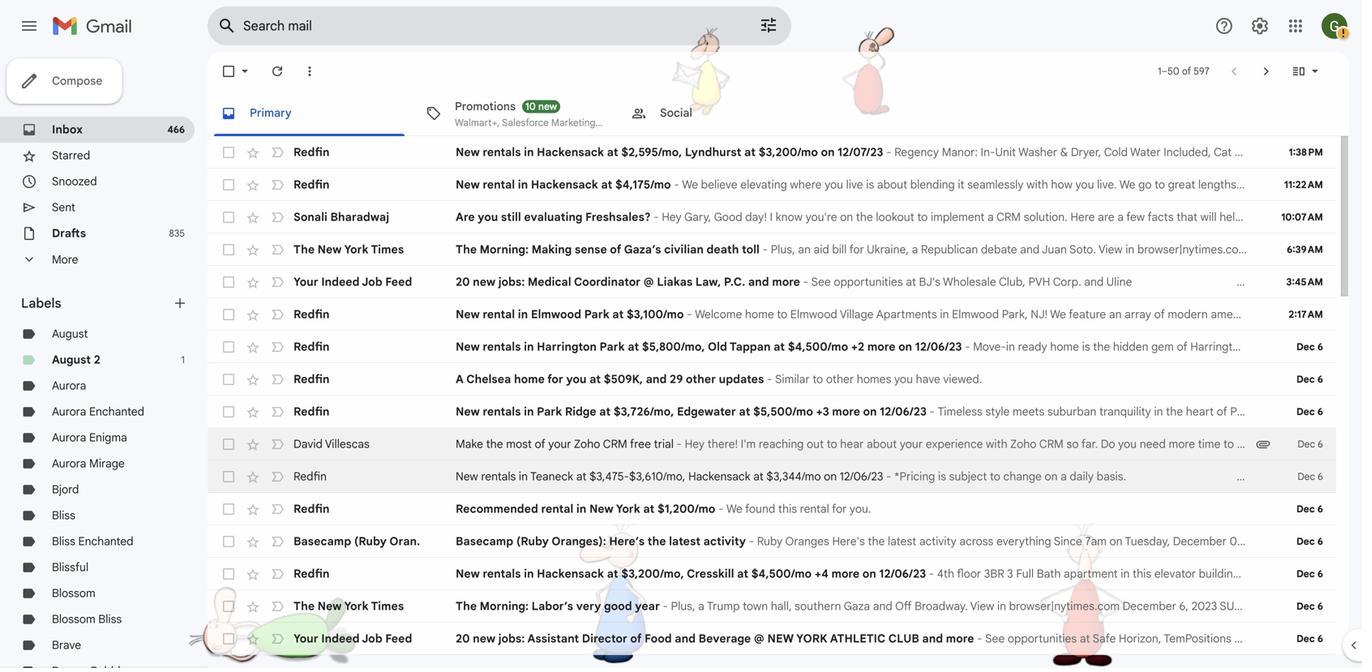 Task type: vqa. For each thing, say whether or not it's contained in the screenshot.
Food for Thought
no



Task type: locate. For each thing, give the bounding box(es) containing it.
hey left gary,
[[662, 210, 682, 224]]

oranges):
[[552, 534, 606, 549]]

2 redfin from the top
[[294, 178, 330, 192]]

13 row from the top
[[208, 525, 1336, 558]]

at right the tappan
[[774, 340, 785, 354]]

toggle split pane mode image
[[1291, 63, 1307, 79]]

0 vertical spatial new
[[538, 101, 557, 113]]

row down i
[[208, 234, 1336, 266]]

extras
[[1317, 307, 1349, 321]]

2 times from the top
[[371, 599, 404, 613]]

2 aurora from the top
[[52, 405, 86, 419]]

0 horizontal spatial amenities
[[1211, 307, 1261, 321]]

dec for new rentals in harrington park at $5,800/mo, old tappan at $4,500/mo +2 more on 12/06/23 -
[[1297, 341, 1315, 353]]

1 vertical spatial blossom
[[52, 612, 95, 626]]

home
[[745, 307, 774, 321], [514, 372, 545, 386]]

1 august from the top
[[52, 327, 88, 341]]

in left teaneck
[[519, 469, 528, 484]]

12/06/23 up off
[[879, 567, 926, 581]]

morning: down still
[[480, 242, 529, 257]]

$4,500/mo
[[788, 340, 848, 354], [751, 567, 812, 581]]

20 for 20 new jobs: medical coordinator @ liakas law, p.c. and more - see opportunities at bj's wholesale club, pvh corp. and uline ‌ ‌ ‌ ‌ ‌ ‌ ‌ ‌ ‌ ‌ ‌ ‌ ‌ ‌ ‌ ‌ ‌ ‌ ‌ ‌ ‌ ‌ ‌ ‌ ‌ ‌ ‌ ‌ ‌ ‌ ‌ ‌ ‌ ‌ ‌ ‌ ‌ ‌ ‌ ‌ ‌ ‌ ‌ ‌ ‌ ‌ ‌ ‌ ‌ ‌ ‌ ‌ ‌ ‌ ‌ ‌ ‌ ‌ ‌ ‌ ‌ ‌ ‌ ‌ ‌ ‌ ‌ ‌
[[456, 275, 470, 289]]

2 your from the left
[[900, 437, 923, 451]]

primary tab
[[208, 91, 411, 136]]

good
[[604, 599, 632, 613]]

1 vertical spatial hey
[[685, 437, 705, 451]]

None checkbox
[[221, 177, 237, 193], [221, 209, 237, 225], [221, 274, 237, 290], [221, 339, 237, 355], [221, 371, 237, 388], [221, 404, 237, 420], [221, 469, 237, 485], [221, 501, 237, 517], [221, 534, 237, 550], [221, 631, 237, 647], [221, 177, 237, 193], [221, 209, 237, 225], [221, 274, 237, 290], [221, 339, 237, 355], [221, 371, 237, 388], [221, 404, 237, 420], [221, 469, 237, 485], [221, 501, 237, 517], [221, 534, 237, 550], [221, 631, 237, 647]]

latest
[[669, 534, 701, 549]]

rental for elmwood
[[483, 307, 515, 321]]

0 vertical spatial with
[[1027, 178, 1048, 192]]

august up the august 2 link
[[52, 327, 88, 341]]

row containing basecamp (ruby oran.
[[208, 525, 1336, 558]]

$4,500/mo up hall,
[[751, 567, 812, 581]]

None checkbox
[[221, 63, 237, 79], [221, 144, 237, 161], [221, 242, 237, 258], [221, 306, 237, 323], [221, 436, 237, 452], [221, 566, 237, 582], [221, 598, 237, 615], [221, 63, 237, 79], [221, 144, 237, 161], [221, 242, 237, 258], [221, 306, 237, 323], [221, 436, 237, 452], [221, 566, 237, 582], [221, 598, 237, 615]]

0 vertical spatial blossom
[[52, 586, 95, 600]]

new for new rentals in hackensack at $3,200/mo, cresskill at $4,500/mo +4 more on 12/06/23 -
[[456, 567, 480, 581]]

0 vertical spatial hey
[[662, 210, 682, 224]]

1 vertical spatial bliss
[[52, 534, 75, 549]]

rentals for new rentals in harrington park at $5,800/mo, old tappan at $4,500/mo +2 more on 12/06/23 -
[[483, 340, 521, 354]]

about right the hear at the bottom right of the page
[[867, 437, 897, 451]]

tab list containing promotions
[[208, 91, 1349, 136]]

new for 20 new jobs: assistant director of food and beverage @ new york athletic club and more -
[[473, 632, 495, 646]]

0 horizontal spatial other
[[686, 372, 716, 386]]

elmwood
[[531, 307, 581, 321], [790, 307, 837, 321], [952, 307, 999, 321]]

elmwood down medical
[[531, 307, 581, 321]]

in up most
[[524, 405, 534, 419]]

at
[[607, 145, 618, 159], [744, 145, 756, 159], [601, 178, 612, 192], [906, 275, 916, 289], [612, 307, 624, 321], [628, 340, 639, 354], [774, 340, 785, 354], [590, 372, 601, 386], [599, 405, 611, 419], [739, 405, 750, 419], [576, 469, 587, 484], [753, 469, 764, 484], [643, 502, 655, 516], [607, 567, 618, 581], [737, 567, 748, 581]]

- left similar
[[767, 372, 772, 386]]

0 vertical spatial jobs:
[[498, 275, 525, 289]]

redfin for new rental in elmwood park at $3,100/mo
[[294, 307, 330, 321]]

you left get
[[1245, 210, 1263, 224]]

inbox link
[[52, 122, 83, 137]]

times for the morning: labor's very good year
[[371, 599, 404, 613]]

aurora down aurora link at left
[[52, 405, 86, 419]]

2 the new york times from the top
[[294, 599, 404, 613]]

1 inside main content
[[1158, 65, 1162, 77]]

0 vertical spatial the new york times
[[294, 242, 404, 257]]

redfin for new rental in hackensack at $4,175/mo
[[294, 178, 330, 192]]

other left the homes
[[826, 372, 854, 386]]

0 horizontal spatial home
[[514, 372, 545, 386]]

to right lookout
[[917, 210, 928, 224]]

0 horizontal spatial elmwood
[[531, 307, 581, 321]]

york down bharadwaj on the left of the page
[[344, 242, 368, 257]]

0 vertical spatial bliss
[[52, 508, 75, 523]]

1 horizontal spatial other
[[826, 372, 854, 386]]

1 vertical spatial is
[[938, 469, 946, 484]]

dec 6 for recommended rental in new york at $1,200/mo - we found this rental for you. ‌ ‌ ‌ ‌ ‌ ‌ ‌ ‌ ‌ ‌ ‌ ‌ ‌ ‌ ‌ ‌ ‌ ‌ ‌ ‌ ‌ ‌ ‌ ‌ ‌ ‌ ‌ ‌ ‌ ‌ ‌ ‌ ‌ ‌ ‌ ‌ ‌ ‌ ‌ ‌ ‌ ‌ ‌ ‌ ‌ ‌ ‌ ‌ ‌ ‌ ‌ ‌ ‌ ‌ ‌ ‌ ‌ ‌ ‌ ‌ ‌ ‌ ‌ ‌ ‌ ‌ ‌ ‌ ‌ ‌ ‌ ‌ ‌ ‌ ‌ ‌ ‌ ‌ ‌ ‌ ‌ ‌ ‌ ‌ ‌ ‌
[[1297, 503, 1323, 515]]

9 redfin from the top
[[294, 567, 330, 581]]

2 (ruby from the left
[[516, 534, 549, 549]]

1 vertical spatial times
[[371, 599, 404, 613]]

None search field
[[208, 6, 791, 45]]

1 basecamp from the left
[[294, 534, 351, 549]]

1 job from the top
[[362, 275, 382, 289]]

0 vertical spatial park
[[584, 307, 609, 321]]

0 vertical spatial is
[[866, 178, 874, 192]]

12/06/23 up make the most of your zoho crm free trial - hey there! i'm reaching out to hear about your experience with zoho crm so far. do you need more time to explore our software? ple
[[880, 405, 927, 419]]

athletic
[[830, 632, 886, 646]]

1 horizontal spatial for
[[832, 502, 847, 516]]

1 your from the left
[[548, 437, 571, 451]]

0 vertical spatial feed
[[385, 275, 412, 289]]

dec for the morning: labor's very good year - plus, a trump town hall, southern gaza and off broadway. view in browser|nytimes.com december 6, 2023 supported by amazon aut
[[1297, 600, 1315, 613]]

rentals down chelsea
[[483, 405, 521, 419]]

1 vertical spatial enchanted
[[78, 534, 133, 549]]

1 horizontal spatial zoho
[[1010, 437, 1037, 451]]

recommended
[[456, 502, 538, 516]]

1 vertical spatial @
[[754, 632, 764, 646]]

feed
[[385, 275, 412, 289], [385, 632, 412, 646]]

1 vertical spatial morning:
[[480, 599, 529, 613]]

1 vertical spatial with
[[986, 437, 1008, 451]]

1 vertical spatial indeed
[[321, 632, 360, 646]]

0 horizontal spatial for
[[547, 372, 563, 386]]

row up hall,
[[208, 558, 1336, 590]]

2 basecamp from the left
[[456, 534, 513, 549]]

1 vertical spatial jobs:
[[498, 632, 525, 646]]

in up still
[[518, 178, 528, 192]]

row up know
[[208, 169, 1362, 201]]

row up new
[[208, 590, 1362, 623]]

promotions, 10 new messages, tab
[[413, 91, 617, 136]]

0 vertical spatial morning:
[[480, 242, 529, 257]]

elmwood down see on the right
[[790, 307, 837, 321]]

0 horizontal spatial 1
[[181, 354, 185, 366]]

1 inside labels navigation
[[181, 354, 185, 366]]

row containing david villescas
[[208, 428, 1362, 461]]

0 vertical spatial your indeed job feed
[[294, 275, 412, 289]]

rentals
[[483, 145, 521, 159], [483, 340, 521, 354], [483, 405, 521, 419], [481, 469, 516, 484], [483, 567, 521, 581]]

pvh
[[1028, 275, 1050, 289]]

go
[[1138, 178, 1152, 192]]

settings image
[[1250, 16, 1270, 36]]

tab list
[[208, 91, 1349, 136]]

is left subject
[[938, 469, 946, 484]]

aurora for aurora mirage
[[52, 456, 86, 471]]

bjord
[[52, 482, 79, 497]]

1 vertical spatial 1
[[181, 354, 185, 366]]

1 20 from the top
[[456, 275, 470, 289]]

row down '$3,344/mo'
[[208, 493, 1336, 525]]

0 vertical spatial job
[[362, 275, 382, 289]]

inbox
[[52, 122, 83, 137]]

6 for recommended rental in new york at $1,200/mo - we found this rental for you. ‌ ‌ ‌ ‌ ‌ ‌ ‌ ‌ ‌ ‌ ‌ ‌ ‌ ‌ ‌ ‌ ‌ ‌ ‌ ‌ ‌ ‌ ‌ ‌ ‌ ‌ ‌ ‌ ‌ ‌ ‌ ‌ ‌ ‌ ‌ ‌ ‌ ‌ ‌ ‌ ‌ ‌ ‌ ‌ ‌ ‌ ‌ ‌ ‌ ‌ ‌ ‌ ‌ ‌ ‌ ‌ ‌ ‌ ‌ ‌ ‌ ‌ ‌ ‌ ‌ ‌ ‌ ‌ ‌ ‌ ‌ ‌ ‌ ‌ ‌ ‌ ‌ ‌ ‌ ‌ ‌ ‌ ‌ ‌ ‌ ‌
[[1318, 503, 1323, 515]]

dec for new rentals in park ridge at $3,726/mo, edgewater at $5,500/mo +3 more on 12/06/23 -
[[1297, 406, 1315, 418]]

1 vertical spatial park
[[600, 340, 625, 354]]

new for new rentals in park ridge at $3,726/mo, edgewater at $5,500/mo +3 more on 12/06/23 -
[[456, 405, 480, 419]]

1 vertical spatial job
[[362, 632, 382, 646]]

basecamp (ruby oran.
[[294, 534, 420, 549]]

crm down seamlessly on the right top
[[996, 210, 1021, 224]]

and
[[1345, 178, 1362, 192], [748, 275, 769, 289], [1084, 275, 1104, 289], [1263, 307, 1283, 321], [646, 372, 667, 386], [873, 599, 893, 613], [675, 632, 696, 646], [922, 632, 943, 646]]

aurora down the august 2 link
[[52, 379, 86, 393]]

1 vertical spatial the new york times
[[294, 599, 404, 613]]

on up "gaza"
[[862, 567, 876, 581]]

1 redfin from the top
[[294, 145, 330, 159]]

2 vertical spatial for
[[832, 502, 847, 516]]

a right "plus,"
[[698, 599, 705, 613]]

aurora link
[[52, 379, 86, 393]]

row
[[208, 136, 1336, 169], [208, 169, 1362, 201], [208, 201, 1362, 234], [208, 234, 1336, 266], [208, 266, 1336, 298], [208, 298, 1362, 331], [208, 331, 1336, 363], [208, 363, 1336, 396], [208, 396, 1336, 428], [208, 428, 1362, 461], [208, 461, 1350, 493], [208, 493, 1336, 525], [208, 525, 1336, 558], [208, 558, 1336, 590], [208, 590, 1362, 623], [208, 623, 1336, 655]]

3 redfin from the top
[[294, 307, 330, 321]]

the left lookout
[[856, 210, 873, 224]]

of right sense
[[610, 242, 621, 257]]

director
[[582, 632, 627, 646]]

1 horizontal spatial @
[[754, 632, 764, 646]]

hey
[[662, 210, 682, 224], [685, 437, 705, 451]]

more right +3
[[832, 405, 860, 419]]

6 for new rentals in park ridge at $3,726/mo, edgewater at $5,500/mo +3 more on 12/06/23 -
[[1318, 406, 1323, 418]]

for down harrington
[[547, 372, 563, 386]]

0 horizontal spatial your
[[548, 437, 571, 451]]

the left most
[[486, 437, 503, 451]]

1 times from the top
[[371, 242, 404, 257]]

blossom for blossom link
[[52, 586, 95, 600]]

dec 6 for basecamp (ruby oranges): here's the latest activity -
[[1297, 536, 1323, 548]]

2 vertical spatial bliss
[[98, 612, 122, 626]]

the
[[294, 242, 315, 257], [456, 242, 477, 257], [294, 599, 315, 613], [456, 599, 477, 613]]

bliss link
[[52, 508, 75, 523]]

0 vertical spatial amenities
[[1292, 178, 1342, 192]]

new for new rental in elmwood park at $3,100/mo - welcome home to elmwood village apartments in elmwood park, nj! we feature an array of modern amenities and many extras for
[[456, 307, 480, 321]]

0 vertical spatial york
[[344, 242, 368, 257]]

redfin for new rentals in park ridge at $3,726/mo, edgewater at $5,500/mo +3 more on 12/06/23
[[294, 405, 330, 419]]

the new york times down the basecamp (ruby oran.
[[294, 599, 404, 613]]

dec 6
[[1297, 341, 1323, 353], [1297, 373, 1323, 386], [1297, 406, 1323, 418], [1298, 438, 1323, 450], [1298, 471, 1323, 483], [1297, 503, 1323, 515], [1297, 536, 1323, 548], [1297, 568, 1323, 580], [1297, 600, 1323, 613], [1297, 633, 1323, 645]]

redfin for new rentals in hackensack at $3,200/mo, cresskill at $4,500/mo +4 more on 12/06/23
[[294, 567, 330, 581]]

believe
[[701, 178, 738, 192]]

park up $509k,
[[600, 340, 625, 354]]

and right food
[[675, 632, 696, 646]]

explore
[[1237, 437, 1275, 451]]

blossom down blossom link
[[52, 612, 95, 626]]

1 horizontal spatial amenities
[[1292, 178, 1342, 192]]

6 for basecamp (ruby oranges): here's the latest activity -
[[1318, 536, 1323, 548]]

of right 50
[[1182, 65, 1191, 77]]

redfin for a chelsea home for you at $509k, and 29 other updates
[[294, 372, 330, 386]]

times down oran.
[[371, 599, 404, 613]]

new for 20 new jobs: medical coordinator @ liakas law, p.c. and more - see opportunities at bj's wholesale club, pvh corp. and uline ‌ ‌ ‌ ‌ ‌ ‌ ‌ ‌ ‌ ‌ ‌ ‌ ‌ ‌ ‌ ‌ ‌ ‌ ‌ ‌ ‌ ‌ ‌ ‌ ‌ ‌ ‌ ‌ ‌ ‌ ‌ ‌ ‌ ‌ ‌ ‌ ‌ ‌ ‌ ‌ ‌ ‌ ‌ ‌ ‌ ‌ ‌ ‌ ‌ ‌ ‌ ‌ ‌ ‌ ‌ ‌ ‌ ‌ ‌ ‌ ‌ ‌ ‌ ‌ ‌ ‌ ‌ ‌
[[473, 275, 495, 289]]

4 redfin from the top
[[294, 340, 330, 354]]

blissful link
[[52, 560, 89, 574]]

0 horizontal spatial hey
[[662, 210, 682, 224]]

row up reaching
[[208, 396, 1336, 428]]

updates
[[719, 372, 764, 386]]

1 horizontal spatial with
[[1027, 178, 1048, 192]]

2 horizontal spatial elmwood
[[952, 307, 999, 321]]

1 horizontal spatial basecamp
[[456, 534, 513, 549]]

park,
[[1002, 307, 1028, 321]]

dec 6 for a chelsea home for you at $509k, and 29 other updates - similar to other homes you have viewed. ‌ ‌ ‌ ‌ ‌ ‌ ‌ ‌ ‌ ‌ ‌ ‌ ‌ ‌ ‌ ‌ ‌ ‌ ‌ ‌ ‌ ‌ ‌ ‌ ‌ ‌ ‌ ‌ ‌ ‌ ‌ ‌ ‌ ‌ ‌ ‌ ‌ ‌ ‌ ‌ ‌ ‌ ‌ ‌ ‌ ‌ ‌ ‌ ‌ ‌ ‌ ‌ ‌ ‌ ‌ ‌ ‌ ‌ ‌ ‌ ‌ ‌ ‌ ‌ ‌ ‌ ‌ ‌ ‌ ‌ ‌ ‌ ‌ ‌ ‌ ‌ ‌ ‌ ‌ ‌ ‌
[[1297, 373, 1323, 386]]

0 vertical spatial indeed
[[321, 275, 360, 289]]

1 (ruby from the left
[[354, 534, 387, 549]]

the left latest
[[648, 534, 666, 549]]

trial
[[654, 437, 674, 451]]

1 morning: from the top
[[480, 242, 529, 257]]

redfin for new rentals in harrington park at $5,800/mo, old tappan at $4,500/mo +2 more on 12/06/23
[[294, 340, 330, 354]]

5 redfin from the top
[[294, 372, 330, 386]]

blossom bliss
[[52, 612, 122, 626]]

2 horizontal spatial crm
[[1039, 437, 1064, 451]]

we left found
[[726, 502, 743, 516]]

hackensack for $3,200/mo,
[[537, 567, 604, 581]]

park for harrington
[[600, 340, 625, 354]]

0 vertical spatial your
[[294, 275, 318, 289]]

0 vertical spatial enchanted
[[89, 405, 144, 419]]

20 new jobs: assistant director of food and beverage @ new york athletic club and more -
[[456, 632, 985, 646]]

$5,500/mo
[[753, 405, 813, 419]]

1 the new york times from the top
[[294, 242, 404, 257]]

on left 12/07/23
[[821, 145, 835, 159]]

2 vertical spatial new
[[473, 632, 495, 646]]

main content
[[208, 52, 1362, 668]]

new inside promotions, 10 new messages, "tab"
[[538, 101, 557, 113]]

1 vertical spatial your indeed job feed
[[294, 632, 412, 646]]

ple
[[1352, 437, 1362, 451]]

- left *pricing
[[886, 469, 891, 484]]

other right the 29
[[686, 372, 716, 386]]

1 vertical spatial amenities
[[1211, 307, 1261, 321]]

hey left there!
[[685, 437, 705, 451]]

i
[[770, 210, 773, 224]]

oran.
[[389, 534, 420, 549]]

(ruby for oranges):
[[516, 534, 549, 549]]

more
[[772, 275, 800, 289], [867, 340, 896, 354], [832, 405, 860, 419], [1169, 437, 1195, 451], [831, 567, 860, 581], [946, 632, 974, 646]]

social tab
[[618, 91, 822, 136]]

row containing sonali bharadwaj
[[208, 201, 1362, 234]]

2 jobs: from the top
[[498, 632, 525, 646]]

job
[[362, 275, 382, 289], [362, 632, 382, 646]]

brave
[[52, 638, 81, 652]]

jobs: for assistant
[[498, 632, 525, 646]]

aurora for aurora enchanted
[[52, 405, 86, 419]]

1 aurora from the top
[[52, 379, 86, 393]]

row up elevating
[[208, 136, 1336, 169]]

0 vertical spatial 20
[[456, 275, 470, 289]]

and up t
[[1345, 178, 1362, 192]]

0 vertical spatial @
[[643, 275, 654, 289]]

broadway.
[[915, 599, 968, 613]]

more right +4 at the bottom right
[[831, 567, 860, 581]]

row down reaching
[[208, 461, 1350, 493]]

make the most of your zoho crm free trial - hey there! i'm reaching out to hear about your experience with zoho crm so far. do you need more time to explore our software? ple
[[456, 437, 1362, 451]]

more left see on the right
[[772, 275, 800, 289]]

1 vertical spatial august
[[52, 353, 91, 367]]

1 horizontal spatial (ruby
[[516, 534, 549, 549]]

2 other from the left
[[826, 372, 854, 386]]

1 for 1 50 of 597
[[1158, 65, 1162, 77]]

1 blossom from the top
[[52, 586, 95, 600]]

jobs: left medical
[[498, 275, 525, 289]]

p.c.
[[724, 275, 745, 289]]

row up the tappan
[[208, 298, 1362, 331]]

blossom down blissful link
[[52, 586, 95, 600]]

2 morning: from the top
[[480, 599, 529, 613]]

2 zoho from the left
[[1010, 437, 1037, 451]]

0 horizontal spatial zoho
[[574, 437, 600, 451]]

3 row from the top
[[208, 201, 1362, 234]]

2 vertical spatial the
[[648, 534, 666, 549]]

dec 6 for new rentals in hackensack at $3,200/mo, cresskill at $4,500/mo +4 more on 12/06/23 -
[[1297, 568, 1323, 580]]

will
[[1200, 210, 1217, 224]]

uline
[[1106, 275, 1132, 289]]

10 row from the top
[[208, 428, 1362, 461]]

at left $3,475- at the bottom of the page
[[576, 469, 587, 484]]

compose button
[[6, 58, 122, 104]]

drafts
[[52, 226, 86, 240]]

enchanted for aurora enchanted
[[89, 405, 144, 419]]

in up oranges): in the bottom of the page
[[576, 502, 587, 516]]

redfin for new rentals in hackensack at $2,595/mo, lyndhurst at $3,200/mo on 12/07/23
[[294, 145, 330, 159]]

your up teaneck
[[548, 437, 571, 451]]

0 vertical spatial 1
[[1158, 65, 1162, 77]]

6 for a chelsea home for you at $509k, and 29 other updates - similar to other homes you have viewed. ‌ ‌ ‌ ‌ ‌ ‌ ‌ ‌ ‌ ‌ ‌ ‌ ‌ ‌ ‌ ‌ ‌ ‌ ‌ ‌ ‌ ‌ ‌ ‌ ‌ ‌ ‌ ‌ ‌ ‌ ‌ ‌ ‌ ‌ ‌ ‌ ‌ ‌ ‌ ‌ ‌ ‌ ‌ ‌ ‌ ‌ ‌ ‌ ‌ ‌ ‌ ‌ ‌ ‌ ‌ ‌ ‌ ‌ ‌ ‌ ‌ ‌ ‌ ‌ ‌ ‌ ‌ ‌ ‌ ‌ ‌ ‌ ‌ ‌ ‌ ‌ ‌ ‌ ‌ ‌ ‌
[[1318, 373, 1323, 386]]

1 vertical spatial home
[[514, 372, 545, 386]]

in for recommended rental in new york at $1,200/mo
[[576, 502, 587, 516]]

6 for new rentals in harrington park at $5,800/mo, old tappan at $4,500/mo +2 more on 12/06/23 -
[[1318, 341, 1323, 353]]

6 redfin from the top
[[294, 405, 330, 419]]

2 your indeed job feed from the top
[[294, 632, 412, 646]]

of right most
[[535, 437, 545, 451]]

2 blossom from the top
[[52, 612, 95, 626]]

crm left the free
[[603, 437, 627, 451]]

york
[[344, 242, 368, 257], [616, 502, 640, 516], [344, 599, 368, 613]]

in left harrington
[[524, 340, 534, 354]]

(ruby left oran.
[[354, 534, 387, 549]]

aurora mirage
[[52, 456, 125, 471]]

dec for a chelsea home for you at $509k, and 29 other updates - similar to other homes you have viewed. ‌ ‌ ‌ ‌ ‌ ‌ ‌ ‌ ‌ ‌ ‌ ‌ ‌ ‌ ‌ ‌ ‌ ‌ ‌ ‌ ‌ ‌ ‌ ‌ ‌ ‌ ‌ ‌ ‌ ‌ ‌ ‌ ‌ ‌ ‌ ‌ ‌ ‌ ‌ ‌ ‌ ‌ ‌ ‌ ‌ ‌ ‌ ‌ ‌ ‌ ‌ ‌ ‌ ‌ ‌ ‌ ‌ ‌ ‌ ‌ ‌ ‌ ‌ ‌ ‌ ‌ ‌ ‌ ‌ ‌ ‌ ‌ ‌ ‌ ‌ ‌ ‌ ‌ ‌ ‌ ‌
[[1297, 373, 1315, 386]]

and right p.c.
[[748, 275, 769, 289]]

1 horizontal spatial your
[[900, 437, 923, 451]]

7 redfin from the top
[[294, 469, 327, 484]]

1 vertical spatial the
[[486, 437, 503, 451]]

0 vertical spatial about
[[877, 178, 907, 192]]

1 vertical spatial 20
[[456, 632, 470, 646]]

dec
[[1297, 341, 1315, 353], [1297, 373, 1315, 386], [1297, 406, 1315, 418], [1298, 438, 1315, 450], [1298, 471, 1315, 483], [1297, 503, 1315, 515], [1297, 536, 1315, 548], [1297, 568, 1315, 580], [1297, 600, 1315, 613], [1297, 633, 1315, 645]]

brave link
[[52, 638, 81, 652]]

evaluating
[[524, 210, 583, 224]]

at up $509k,
[[628, 340, 639, 354]]

aurora enchanted
[[52, 405, 144, 419]]

8 redfin from the top
[[294, 502, 330, 516]]

‌
[[1135, 275, 1135, 289], [1138, 275, 1138, 289], [1141, 275, 1141, 289], [1144, 275, 1144, 289], [1147, 275, 1147, 289], [1150, 275, 1150, 289], [1153, 275, 1153, 289], [1155, 275, 1155, 289], [1158, 275, 1158, 289], [1161, 275, 1161, 289], [1164, 275, 1164, 289], [1167, 275, 1167, 289], [1170, 275, 1170, 289], [1173, 275, 1173, 289], [1176, 275, 1176, 289], [1179, 275, 1179, 289], [1182, 275, 1182, 289], [1184, 275, 1184, 289], [1187, 275, 1187, 289], [1190, 275, 1190, 289], [1193, 275, 1193, 289], [1196, 275, 1196, 289], [1199, 275, 1199, 289], [1202, 275, 1202, 289], [1205, 275, 1205, 289], [1208, 275, 1208, 289], [1211, 275, 1211, 289], [1214, 275, 1214, 289], [1216, 275, 1216, 289], [1219, 275, 1219, 289], [1222, 275, 1222, 289], [1225, 275, 1225, 289], [1228, 275, 1228, 289], [1231, 275, 1231, 289], [1234, 275, 1234, 289], [1237, 275, 1237, 289], [1240, 275, 1240, 289], [1243, 275, 1243, 289], [1246, 275, 1246, 289], [1248, 275, 1248, 289], [1251, 275, 1251, 289], [1254, 275, 1254, 289], [1257, 275, 1257, 289], [1260, 275, 1260, 289], [1263, 275, 1263, 289], [1266, 275, 1266, 289], [1269, 275, 1269, 289], [1272, 275, 1272, 289], [1275, 275, 1275, 289], [1277, 275, 1277, 289], [1280, 275, 1280, 289], [1283, 275, 1283, 289], [1286, 275, 1286, 289], [1289, 275, 1289, 289], [1292, 275, 1292, 289], [1295, 275, 1295, 289], [1298, 275, 1298, 289], [1301, 275, 1301, 289], [1304, 275, 1304, 289], [1307, 275, 1307, 289], [1309, 275, 1309, 289], [1312, 275, 1312, 289], [1315, 275, 1315, 289], [1318, 275, 1318, 289], [1321, 275, 1321, 289], [1324, 275, 1324, 289], [1327, 275, 1327, 289], [1330, 275, 1330, 289], [985, 372, 985, 386], [988, 372, 988, 386], [991, 372, 991, 386], [994, 372, 994, 386], [997, 372, 997, 386], [1000, 372, 1000, 386], [1003, 372, 1003, 386], [1005, 372, 1005, 386], [1008, 372, 1008, 386], [1011, 372, 1011, 386], [1014, 372, 1014, 386], [1017, 372, 1017, 386], [1020, 372, 1020, 386], [1023, 372, 1023, 386], [1026, 372, 1026, 386], [1029, 372, 1029, 386], [1032, 372, 1032, 386], [1034, 372, 1035, 386], [1037, 372, 1037, 386], [1040, 372, 1040, 386], [1043, 372, 1043, 386], [1046, 372, 1046, 386], [1049, 372, 1049, 386], [1052, 372, 1052, 386], [1055, 372, 1055, 386], [1058, 372, 1058, 386], [1061, 372, 1061, 386], [1064, 372, 1064, 386], [1066, 372, 1066, 386], [1069, 372, 1069, 386], [1072, 372, 1072, 386], [1075, 372, 1075, 386], [1078, 372, 1078, 386], [1081, 372, 1081, 386], [1084, 372, 1084, 386], [1087, 372, 1087, 386], [1090, 372, 1090, 386], [1093, 372, 1093, 386], [1096, 372, 1096, 386], [1098, 372, 1098, 386], [1101, 372, 1101, 386], [1104, 372, 1104, 386], [1107, 372, 1107, 386], [1110, 372, 1110, 386], [1113, 372, 1113, 386], [1116, 372, 1116, 386], [1119, 372, 1119, 386], [1122, 372, 1122, 386], [1125, 372, 1125, 386], [1127, 372, 1127, 386], [1130, 372, 1130, 386], [1133, 372, 1133, 386], [1136, 372, 1136, 386], [1139, 372, 1139, 386], [1142, 372, 1142, 386], [1145, 372, 1145, 386], [1148, 372, 1148, 386], [1151, 372, 1151, 386], [1154, 372, 1154, 386], [1157, 372, 1157, 386], [1159, 372, 1159, 386], [1162, 372, 1162, 386], [1165, 372, 1165, 386], [1168, 372, 1168, 386], [1171, 372, 1171, 386], [1174, 372, 1174, 386], [1177, 372, 1177, 386], [1180, 372, 1180, 386], [1183, 372, 1183, 386], [1186, 372, 1186, 386], [1189, 372, 1189, 386], [1191, 372, 1191, 386], [1194, 372, 1194, 386], [1197, 372, 1197, 386], [1200, 372, 1200, 386], [1203, 372, 1203, 386], [1206, 372, 1206, 386], [1209, 372, 1209, 386], [1212, 372, 1212, 386], [1215, 372, 1215, 386], [1218, 372, 1218, 386], [1129, 469, 1129, 484], [1132, 469, 1132, 484], [1135, 469, 1135, 484], [1138, 469, 1138, 484], [1141, 469, 1141, 484], [1144, 469, 1144, 484], [1147, 469, 1147, 484], [1150, 469, 1150, 484], [1152, 469, 1152, 484], [1155, 469, 1155, 484], [1158, 469, 1158, 484], [1161, 469, 1161, 484], [1164, 469, 1164, 484], [1167, 469, 1167, 484], [1170, 469, 1170, 484], [1173, 469, 1173, 484], [1176, 469, 1176, 484], [1179, 469, 1179, 484], [1182, 469, 1182, 484], [1184, 469, 1184, 484], [1187, 469, 1187, 484], [1190, 469, 1190, 484], [1193, 469, 1193, 484], [1196, 469, 1196, 484], [1199, 469, 1199, 484], [1202, 469, 1202, 484], [1205, 469, 1205, 484], [1208, 469, 1208, 484], [1211, 469, 1211, 484], [1213, 469, 1213, 484], [1216, 469, 1216, 484], [1219, 469, 1219, 484], [1222, 469, 1222, 484], [1225, 469, 1225, 484], [1228, 469, 1228, 484], [1231, 469, 1231, 484], [1234, 469, 1234, 484], [1237, 469, 1237, 484], [1240, 469, 1240, 484], [1243, 469, 1243, 484], [1245, 469, 1245, 484], [1248, 469, 1248, 484], [1251, 469, 1251, 484], [1254, 469, 1254, 484], [1257, 469, 1257, 484], [1260, 469, 1260, 484], [1263, 469, 1263, 484], [1266, 469, 1266, 484], [1269, 469, 1269, 484], [1272, 469, 1272, 484], [1275, 469, 1275, 484], [1277, 469, 1277, 484], [1280, 469, 1280, 484], [1283, 469, 1283, 484], [1286, 469, 1286, 484], [1289, 469, 1289, 484], [1292, 469, 1292, 484], [1295, 469, 1295, 484], [1298, 469, 1298, 484], [1301, 469, 1301, 484], [1304, 469, 1304, 484], [1306, 469, 1306, 484], [1309, 469, 1309, 484], [1312, 469, 1312, 484], [1315, 469, 1315, 484], [1318, 469, 1318, 484], [1321, 469, 1321, 484], [1324, 469, 1324, 484], [1327, 469, 1327, 484], [1330, 469, 1330, 484], [1333, 469, 1333, 484], [1336, 469, 1336, 484], [1338, 469, 1338, 484], [1341, 469, 1341, 484], [1344, 469, 1344, 484], [1347, 469, 1347, 484], [1350, 469, 1350, 484], [874, 502, 874, 516], [877, 502, 877, 516], [880, 502, 880, 516], [883, 502, 883, 516], [886, 502, 886, 516], [889, 502, 889, 516], [892, 502, 892, 516], [894, 502, 894, 516], [897, 502, 897, 516], [900, 502, 900, 516], [903, 502, 903, 516], [906, 502, 906, 516], [909, 502, 909, 516], [912, 502, 912, 516], [915, 502, 915, 516], [918, 502, 918, 516], [921, 502, 921, 516], [924, 502, 924, 516], [926, 502, 926, 516], [929, 502, 929, 516], [932, 502, 932, 516], [935, 502, 935, 516], [938, 502, 938, 516], [941, 502, 941, 516], [944, 502, 944, 516], [947, 502, 947, 516], [950, 502, 950, 516], [953, 502, 953, 516], [955, 502, 955, 516], [958, 502, 958, 516], [961, 502, 961, 516], [964, 502, 964, 516], [967, 502, 967, 516], [970, 502, 970, 516], [973, 502, 973, 516], [976, 502, 976, 516], [979, 502, 979, 516], [982, 502, 982, 516], [985, 502, 985, 516], [987, 502, 987, 516], [990, 502, 990, 516], [993, 502, 993, 516], [996, 502, 996, 516], [999, 502, 999, 516], [1002, 502, 1002, 516], [1005, 502, 1005, 516], [1008, 502, 1008, 516], [1011, 502, 1011, 516], [1014, 502, 1014, 516], [1016, 502, 1016, 516], [1019, 502, 1019, 516], [1022, 502, 1022, 516], [1025, 502, 1025, 516], [1028, 502, 1028, 516], [1031, 502, 1031, 516], [1034, 502, 1034, 516], [1037, 502, 1037, 516], [1040, 502, 1040, 516], [1043, 502, 1043, 516], [1046, 502, 1046, 516], [1048, 502, 1048, 516], [1051, 502, 1051, 516], [1054, 502, 1054, 516], [1057, 502, 1057, 516], [1060, 502, 1060, 516], [1063, 502, 1063, 516], [1066, 502, 1066, 516], [1069, 502, 1069, 516], [1072, 502, 1072, 516], [1075, 502, 1075, 516], [1078, 502, 1078, 516], [1080, 502, 1080, 516], [1083, 502, 1083, 516], [1086, 502, 1086, 516], [1089, 502, 1089, 516], [1092, 502, 1092, 516], [1095, 502, 1095, 516], [1098, 502, 1098, 516], [1101, 502, 1101, 516], [1104, 502, 1104, 516], [1107, 502, 1107, 516], [1109, 502, 1109, 516], [1112, 502, 1112, 516], [1115, 502, 1115, 516], [1118, 502, 1118, 516], [1121, 502, 1121, 516]]

3 aurora from the top
[[52, 431, 86, 445]]

6
[[1318, 341, 1323, 353], [1318, 373, 1323, 386], [1318, 406, 1323, 418], [1318, 438, 1323, 450], [1318, 471, 1323, 483], [1318, 503, 1323, 515], [1318, 536, 1323, 548], [1318, 568, 1323, 580], [1318, 600, 1323, 613], [1318, 633, 1323, 645]]

$3,100/mo
[[627, 307, 684, 321]]

1 horizontal spatial 1
[[1158, 65, 1162, 77]]

change
[[1003, 469, 1042, 484]]

hackensack
[[537, 145, 604, 159], [531, 178, 598, 192], [688, 469, 750, 484], [537, 567, 604, 581]]

new for new rental in hackensack at $4,175/mo - we believe elevating where you live is about blending it seamlessly with how you live. we go to great lengths designing amenities and
[[456, 178, 480, 192]]

jobs: left assistant
[[498, 632, 525, 646]]

viewed.
[[943, 372, 982, 386]]

row up similar
[[208, 331, 1336, 363]]

1 vertical spatial new
[[473, 275, 495, 289]]

are you still evaluating freshsales? - hey gary, good day! i know you're on the lookout to implement a crm solution. here are a few facts that will help you get started. using t
[[456, 210, 1362, 224]]

2 vertical spatial york
[[344, 599, 368, 613]]

morning: left labor's
[[480, 599, 529, 613]]

1 for 1
[[181, 354, 185, 366]]

plus,
[[671, 599, 695, 613]]

0 vertical spatial august
[[52, 327, 88, 341]]

labor's
[[532, 599, 573, 613]]

(ruby
[[354, 534, 387, 549], [516, 534, 549, 549]]

row down where
[[208, 201, 1362, 234]]

1 vertical spatial feed
[[385, 632, 412, 646]]

mirage
[[89, 456, 125, 471]]

at up elevating
[[744, 145, 756, 159]]

1 jobs: from the top
[[498, 275, 525, 289]]

with left 'how'
[[1027, 178, 1048, 192]]

1 vertical spatial about
[[867, 437, 897, 451]]

2 20 from the top
[[456, 632, 470, 646]]

row down $5,500/mo
[[208, 428, 1362, 461]]

466
[[167, 124, 185, 136]]

0 horizontal spatial (ruby
[[354, 534, 387, 549]]

1 horizontal spatial home
[[745, 307, 774, 321]]

to right time
[[1224, 437, 1234, 451]]

16 row from the top
[[208, 623, 1336, 655]]

your up *pricing
[[900, 437, 923, 451]]

row up $5,500/mo
[[208, 363, 1336, 396]]

11 row from the top
[[208, 461, 1350, 493]]

1 horizontal spatial hey
[[685, 437, 705, 451]]

rentals for new rentals in hackensack at $3,200/mo, cresskill at $4,500/mo +4 more on 12/06/23 -
[[483, 567, 521, 581]]

the new york times
[[294, 242, 404, 257], [294, 599, 404, 613]]

teaneck
[[530, 469, 573, 484]]

blossom for blossom bliss
[[52, 612, 95, 626]]

1 feed from the top
[[385, 275, 412, 289]]

0 vertical spatial times
[[371, 242, 404, 257]]

1 vertical spatial $4,500/mo
[[751, 567, 812, 581]]

2
[[94, 353, 100, 367]]

with up change
[[986, 437, 1008, 451]]

enchanted up "enigma" on the bottom
[[89, 405, 144, 419]]

zoho down ridge
[[574, 437, 600, 451]]

amenities right modern
[[1211, 307, 1261, 321]]

rental up chelsea
[[483, 307, 515, 321]]

basecamp for basecamp (ruby oranges): here's the latest activity -
[[456, 534, 513, 549]]

implement
[[931, 210, 985, 224]]

dec for recommended rental in new york at $1,200/mo - we found this rental for you. ‌ ‌ ‌ ‌ ‌ ‌ ‌ ‌ ‌ ‌ ‌ ‌ ‌ ‌ ‌ ‌ ‌ ‌ ‌ ‌ ‌ ‌ ‌ ‌ ‌ ‌ ‌ ‌ ‌ ‌ ‌ ‌ ‌ ‌ ‌ ‌ ‌ ‌ ‌ ‌ ‌ ‌ ‌ ‌ ‌ ‌ ‌ ‌ ‌ ‌ ‌ ‌ ‌ ‌ ‌ ‌ ‌ ‌ ‌ ‌ ‌ ‌ ‌ ‌ ‌ ‌ ‌ ‌ ‌ ‌ ‌ ‌ ‌ ‌ ‌ ‌ ‌ ‌ ‌ ‌ ‌ ‌ ‌ ‌ ‌ ‌
[[1297, 503, 1315, 515]]

1 horizontal spatial elmwood
[[790, 307, 837, 321]]

dec for new rentals in teaneck at $3,475-$3,610/mo, hackensack at $3,344/mo on 12/06/23 - *pricing is subject to change on a daily basis. ‌ ‌ ‌ ‌ ‌ ‌ ‌ ‌ ‌ ‌ ‌ ‌ ‌ ‌ ‌ ‌ ‌ ‌ ‌ ‌ ‌ ‌ ‌ ‌ ‌ ‌ ‌ ‌ ‌ ‌ ‌ ‌ ‌ ‌ ‌ ‌ ‌ ‌ ‌ ‌ ‌ ‌ ‌ ‌ ‌ ‌ ‌ ‌ ‌ ‌ ‌ ‌ ‌ ‌ ‌ ‌ ‌ ‌ ‌ ‌ ‌ ‌ ‌ ‌ ‌ ‌ ‌ ‌ ‌ ‌ ‌ ‌ ‌ ‌ ‌ ‌ ‌
[[1298, 471, 1315, 483]]

enchanted up blissful
[[78, 534, 133, 549]]

see
[[811, 275, 831, 289]]

1 vertical spatial your
[[294, 632, 318, 646]]

enchanted for bliss enchanted
[[78, 534, 133, 549]]

home right chelsea
[[514, 372, 545, 386]]

help
[[1220, 210, 1242, 224]]

0 vertical spatial the
[[856, 210, 873, 224]]

sent
[[52, 200, 75, 214]]

has attachment image
[[1255, 436, 1271, 452]]

2 horizontal spatial for
[[1351, 307, 1362, 321]]

(ruby for oran.
[[354, 534, 387, 549]]

rental
[[483, 178, 515, 192], [483, 307, 515, 321], [541, 502, 574, 516], [800, 502, 829, 516]]

new for new rentals in teaneck at $3,475-$3,610/mo, hackensack at $3,344/mo on 12/06/23 - *pricing is subject to change on a daily basis. ‌ ‌ ‌ ‌ ‌ ‌ ‌ ‌ ‌ ‌ ‌ ‌ ‌ ‌ ‌ ‌ ‌ ‌ ‌ ‌ ‌ ‌ ‌ ‌ ‌ ‌ ‌ ‌ ‌ ‌ ‌ ‌ ‌ ‌ ‌ ‌ ‌ ‌ ‌ ‌ ‌ ‌ ‌ ‌ ‌ ‌ ‌ ‌ ‌ ‌ ‌ ‌ ‌ ‌ ‌ ‌ ‌ ‌ ‌ ‌ ‌ ‌ ‌ ‌ ‌ ‌ ‌ ‌ ‌ ‌ ‌ ‌ ‌ ‌ ‌ ‌ ‌
[[456, 469, 478, 484]]

4 aurora from the top
[[52, 456, 86, 471]]

still
[[501, 210, 521, 224]]

how
[[1051, 178, 1073, 192]]

in up labor's
[[524, 567, 534, 581]]

0 horizontal spatial crm
[[603, 437, 627, 451]]

2 august from the top
[[52, 353, 91, 367]]

chelsea
[[466, 372, 511, 386]]

0 vertical spatial $4,500/mo
[[788, 340, 848, 354]]

14 row from the top
[[208, 558, 1336, 590]]

make
[[456, 437, 483, 451]]

death
[[707, 242, 739, 257]]

0 horizontal spatial basecamp
[[294, 534, 351, 549]]



Task type: describe. For each thing, give the bounding box(es) containing it.
wholesale
[[943, 275, 996, 289]]

6:39 am
[[1287, 244, 1323, 256]]

+4
[[815, 567, 829, 581]]

- left "welcome"
[[687, 307, 692, 321]]

bliss for bliss link
[[52, 508, 75, 523]]

0 horizontal spatial with
[[986, 437, 1008, 451]]

redfin for recommended rental in new york at $1,200/mo
[[294, 502, 330, 516]]

gary,
[[684, 210, 711, 224]]

at up found
[[753, 469, 764, 484]]

primary
[[250, 106, 292, 120]]

bliss for bliss enchanted
[[52, 534, 75, 549]]

basis.
[[1097, 469, 1126, 484]]

and right club
[[922, 632, 943, 646]]

10:07 am
[[1281, 211, 1323, 223]]

hackensack for $4,175/mo
[[531, 178, 598, 192]]

11:22 am
[[1284, 179, 1323, 191]]

civilian
[[664, 242, 704, 257]]

1 vertical spatial for
[[547, 372, 563, 386]]

off
[[895, 599, 912, 613]]

new rentals in harrington park at $5,800/mo, old tappan at $4,500/mo +2 more on 12/06/23 -
[[456, 340, 973, 354]]

on down apartments
[[898, 340, 912, 354]]

david
[[294, 437, 323, 451]]

of right array
[[1154, 307, 1165, 321]]

a left daily on the bottom right of the page
[[1061, 469, 1067, 484]]

club
[[888, 632, 919, 646]]

solution.
[[1024, 210, 1068, 224]]

labels navigation
[[0, 52, 208, 668]]

in for new rentals in harrington park at $5,800/mo, old tappan at $4,500/mo +2 more on 12/06/23
[[524, 340, 534, 354]]

2 indeed from the top
[[321, 632, 360, 646]]

aurora for aurora enigma
[[52, 431, 86, 445]]

you right do
[[1118, 437, 1137, 451]]

bharadwaj
[[330, 210, 389, 224]]

4 row from the top
[[208, 234, 1336, 266]]

new
[[767, 632, 794, 646]]

and left the 29
[[646, 372, 667, 386]]

starred
[[52, 148, 90, 163]]

and left off
[[873, 599, 893, 613]]

you.
[[850, 502, 871, 516]]

many
[[1286, 307, 1314, 321]]

- up viewed.
[[965, 340, 970, 354]]

you right are
[[478, 210, 498, 224]]

our
[[1278, 437, 1295, 451]]

sense
[[575, 242, 607, 257]]

york for the morning: making sense of gaza's civilian death toll
[[344, 242, 368, 257]]

medical
[[528, 275, 571, 289]]

free
[[630, 437, 651, 451]]

at down updates
[[739, 405, 750, 419]]

12/06/23 up you.
[[840, 469, 883, 484]]

labels heading
[[21, 295, 172, 311]]

29
[[670, 372, 683, 386]]

12/06/23 up the have
[[915, 340, 962, 354]]

in down bj's
[[940, 307, 949, 321]]

20 new jobs: medical coordinator @ liakas law, p.c. and more - see opportunities at bj's wholesale club, pvh corp. and uline ‌ ‌ ‌ ‌ ‌ ‌ ‌ ‌ ‌ ‌ ‌ ‌ ‌ ‌ ‌ ‌ ‌ ‌ ‌ ‌ ‌ ‌ ‌ ‌ ‌ ‌ ‌ ‌ ‌ ‌ ‌ ‌ ‌ ‌ ‌ ‌ ‌ ‌ ‌ ‌ ‌ ‌ ‌ ‌ ‌ ‌ ‌ ‌ ‌ ‌ ‌ ‌ ‌ ‌ ‌ ‌ ‌ ‌ ‌ ‌ ‌ ‌ ‌ ‌ ‌ ‌ ‌ ‌
[[456, 275, 1330, 289]]

in for new rentals in hackensack at $3,200/mo, cresskill at $4,500/mo +4 more on 12/06/23
[[524, 567, 534, 581]]

we left go
[[1120, 178, 1136, 192]]

aurora for aurora link at left
[[52, 379, 86, 393]]

6 for the morning: labor's very good year - plus, a trump town hall, southern gaza and off broadway. view in browser|nytimes.com december 6, 2023 supported by amazon aut
[[1318, 600, 1323, 613]]

at right cresskill
[[737, 567, 748, 581]]

$3,200/mo,
[[621, 567, 684, 581]]

recommended rental in new york at $1,200/mo - we found this rental for you. ‌ ‌ ‌ ‌ ‌ ‌ ‌ ‌ ‌ ‌ ‌ ‌ ‌ ‌ ‌ ‌ ‌ ‌ ‌ ‌ ‌ ‌ ‌ ‌ ‌ ‌ ‌ ‌ ‌ ‌ ‌ ‌ ‌ ‌ ‌ ‌ ‌ ‌ ‌ ‌ ‌ ‌ ‌ ‌ ‌ ‌ ‌ ‌ ‌ ‌ ‌ ‌ ‌ ‌ ‌ ‌ ‌ ‌ ‌ ‌ ‌ ‌ ‌ ‌ ‌ ‌ ‌ ‌ ‌ ‌ ‌ ‌ ‌ ‌ ‌ ‌ ‌ ‌ ‌ ‌ ‌ ‌ ‌ ‌ ‌ ‌
[[456, 502, 1121, 516]]

3 elmwood from the left
[[952, 307, 999, 321]]

2 your from the top
[[294, 632, 318, 646]]

aurora enchanted link
[[52, 405, 144, 419]]

5 row from the top
[[208, 266, 1336, 298]]

villescas
[[325, 437, 370, 451]]

- down the have
[[930, 405, 935, 419]]

older image
[[1258, 63, 1275, 79]]

in for new rentals in teaneck at $3,475-$3,610/mo, hackensack at $3,344/mo on 12/06/23
[[519, 469, 528, 484]]

to right similar
[[813, 372, 823, 386]]

10 new
[[525, 101, 557, 113]]

morning: for labor's
[[480, 599, 529, 613]]

more left time
[[1169, 437, 1195, 451]]

1:38 pm
[[1289, 146, 1323, 159]]

in for new rental in hackensack at $4,175/mo
[[518, 178, 528, 192]]

at down the $3,610/mo,
[[643, 502, 655, 516]]

you left live. on the right top
[[1076, 178, 1094, 192]]

9 row from the top
[[208, 396, 1336, 428]]

6 for new rentals in hackensack at $3,200/mo, cresskill at $4,500/mo +4 more on 12/06/23 -
[[1318, 568, 1323, 580]]

seamlessly
[[967, 178, 1024, 192]]

an
[[1109, 307, 1122, 321]]

12 row from the top
[[208, 493, 1336, 525]]

20 for 20 new jobs: assistant director of food and beverage @ new york athletic club and more -
[[456, 632, 470, 646]]

on right you're
[[840, 210, 853, 224]]

- up broadway.
[[929, 567, 934, 581]]

new rentals in teaneck at $3,475-$3,610/mo, hackensack at $3,344/mo on 12/06/23 - *pricing is subject to change on a daily basis. ‌ ‌ ‌ ‌ ‌ ‌ ‌ ‌ ‌ ‌ ‌ ‌ ‌ ‌ ‌ ‌ ‌ ‌ ‌ ‌ ‌ ‌ ‌ ‌ ‌ ‌ ‌ ‌ ‌ ‌ ‌ ‌ ‌ ‌ ‌ ‌ ‌ ‌ ‌ ‌ ‌ ‌ ‌ ‌ ‌ ‌ ‌ ‌ ‌ ‌ ‌ ‌ ‌ ‌ ‌ ‌ ‌ ‌ ‌ ‌ ‌ ‌ ‌ ‌ ‌ ‌ ‌ ‌ ‌ ‌ ‌ ‌ ‌ ‌ ‌ ‌ ‌
[[456, 469, 1350, 484]]

- left "plus,"
[[663, 599, 668, 613]]

+2
[[851, 340, 865, 354]]

you left the have
[[894, 372, 913, 386]]

- right toll
[[763, 242, 768, 257]]

rental for hackensack
[[483, 178, 515, 192]]

there!
[[708, 437, 738, 451]]

15 row from the top
[[208, 590, 1362, 623]]

basecamp for basecamp (ruby oran.
[[294, 534, 351, 549]]

- up activity
[[718, 502, 724, 516]]

2 feed from the top
[[385, 632, 412, 646]]

$5,800/mo,
[[642, 340, 705, 354]]

0 horizontal spatial the
[[486, 437, 503, 451]]

coordinator
[[574, 275, 641, 289]]

opportunities
[[834, 275, 903, 289]]

experience
[[926, 437, 983, 451]]

1 zoho from the left
[[574, 437, 600, 451]]

we left believe
[[682, 178, 698, 192]]

support image
[[1215, 16, 1234, 36]]

2 horizontal spatial the
[[856, 210, 873, 224]]

on down the homes
[[863, 405, 877, 419]]

1 horizontal spatial is
[[938, 469, 946, 484]]

dec for basecamp (ruby oranges): here's the latest activity -
[[1297, 536, 1315, 548]]

in for new rentals in hackensack at $2,595/mo, lyndhurst at $3,200/mo on 12/07/23
[[524, 145, 534, 159]]

at left $2,595/mo, in the top of the page
[[607, 145, 618, 159]]

to right subject
[[990, 469, 1001, 484]]

and left uline
[[1084, 275, 1104, 289]]

lengths
[[1198, 178, 1236, 192]]

the new york times for the morning: making sense of gaza's civilian death toll
[[294, 242, 404, 257]]

at right ridge
[[599, 405, 611, 419]]

- left see on the right
[[803, 275, 808, 289]]

amazon
[[1303, 599, 1345, 613]]

food
[[645, 632, 672, 646]]

jobs: for medical
[[498, 275, 525, 289]]

bliss enchanted
[[52, 534, 133, 549]]

and left many
[[1263, 307, 1283, 321]]

in right view
[[997, 599, 1006, 613]]

more image
[[302, 63, 318, 79]]

dec 6 for the morning: labor's very good year - plus, a trump town hall, southern gaza and off broadway. view in browser|nytimes.com december 6, 2023 supported by amazon aut
[[1297, 600, 1323, 613]]

december
[[1123, 599, 1176, 613]]

1 elmwood from the left
[[531, 307, 581, 321]]

rentals for new rentals in park ridge at $3,726/mo, edgewater at $5,500/mo +3 more on 12/06/23 -
[[483, 405, 521, 419]]

to right "welcome"
[[777, 307, 787, 321]]

in for new rentals in park ridge at $3,726/mo, edgewater at $5,500/mo +3 more on 12/06/23
[[524, 405, 534, 419]]

new rental in elmwood park at $3,100/mo - welcome home to elmwood village apartments in elmwood park, nj! we feature an array of modern amenities and many extras for
[[456, 307, 1362, 321]]

0 horizontal spatial @
[[643, 275, 654, 289]]

modern
[[1168, 307, 1208, 321]]

- down new rentals in hackensack at $2,595/mo, lyndhurst at $3,200/mo on 12/07/23 -
[[674, 178, 679, 192]]

august for august link
[[52, 327, 88, 341]]

hall,
[[771, 599, 792, 613]]

hackensack down there!
[[688, 469, 750, 484]]

- down $4,175/mo
[[654, 210, 659, 224]]

6 row from the top
[[208, 298, 1362, 331]]

2 elmwood from the left
[[790, 307, 837, 321]]

august for august 2
[[52, 353, 91, 367]]

refresh image
[[269, 63, 285, 79]]

- right activity
[[749, 534, 754, 549]]

dec 6 for new rentals in park ridge at $3,726/mo, edgewater at $5,500/mo +3 more on 12/06/23 -
[[1297, 406, 1323, 418]]

at up good
[[607, 567, 618, 581]]

1 horizontal spatial crm
[[996, 210, 1021, 224]]

0 horizontal spatial is
[[866, 178, 874, 192]]

more button
[[0, 246, 195, 272]]

york for the morning: labor's very good year
[[344, 599, 368, 613]]

+3
[[816, 405, 829, 419]]

compose
[[52, 74, 103, 88]]

more right the +2
[[867, 340, 896, 354]]

3:45 am
[[1286, 276, 1323, 288]]

- right trial
[[677, 437, 682, 451]]

here
[[1071, 210, 1095, 224]]

activity
[[703, 534, 746, 549]]

you up ridge
[[566, 372, 587, 386]]

southern
[[795, 599, 841, 613]]

tappan
[[730, 340, 771, 354]]

rentals for new rentals in teaneck at $3,475-$3,610/mo, hackensack at $3,344/mo on 12/06/23 - *pricing is subject to change on a daily basis. ‌ ‌ ‌ ‌ ‌ ‌ ‌ ‌ ‌ ‌ ‌ ‌ ‌ ‌ ‌ ‌ ‌ ‌ ‌ ‌ ‌ ‌ ‌ ‌ ‌ ‌ ‌ ‌ ‌ ‌ ‌ ‌ ‌ ‌ ‌ ‌ ‌ ‌ ‌ ‌ ‌ ‌ ‌ ‌ ‌ ‌ ‌ ‌ ‌ ‌ ‌ ‌ ‌ ‌ ‌ ‌ ‌ ‌ ‌ ‌ ‌ ‌ ‌ ‌ ‌ ‌ ‌ ‌ ‌ ‌ ‌ ‌ ‌ ‌ ‌ ‌ ‌
[[481, 469, 516, 484]]

bjord link
[[52, 482, 79, 497]]

lookout
[[876, 210, 914, 224]]

1 50 of 597
[[1158, 65, 1210, 77]]

Search mail text field
[[243, 18, 714, 34]]

assistant
[[527, 632, 579, 646]]

blossom bliss link
[[52, 612, 122, 626]]

new for new rentals in hackensack at $2,595/mo, lyndhurst at $3,200/mo on 12/07/23 -
[[456, 145, 480, 159]]

started.
[[1286, 210, 1326, 224]]

dec 6 for new rentals in teaneck at $3,475-$3,610/mo, hackensack at $3,344/mo on 12/06/23 - *pricing is subject to change on a daily basis. ‌ ‌ ‌ ‌ ‌ ‌ ‌ ‌ ‌ ‌ ‌ ‌ ‌ ‌ ‌ ‌ ‌ ‌ ‌ ‌ ‌ ‌ ‌ ‌ ‌ ‌ ‌ ‌ ‌ ‌ ‌ ‌ ‌ ‌ ‌ ‌ ‌ ‌ ‌ ‌ ‌ ‌ ‌ ‌ ‌ ‌ ‌ ‌ ‌ ‌ ‌ ‌ ‌ ‌ ‌ ‌ ‌ ‌ ‌ ‌ ‌ ‌ ‌ ‌ ‌ ‌ ‌ ‌ ‌ ‌ ‌ ‌ ‌ ‌ ‌ ‌ ‌
[[1298, 471, 1323, 483]]

gaza's
[[624, 242, 661, 257]]

browser|nytimes.com
[[1009, 599, 1120, 613]]

morning: for making
[[480, 242, 529, 257]]

a down seamlessly on the right top
[[988, 210, 994, 224]]

2023
[[1192, 599, 1217, 613]]

blissful
[[52, 560, 89, 574]]

main content containing promotions
[[208, 52, 1362, 668]]

search mail image
[[212, 11, 242, 41]]

designing
[[1239, 178, 1289, 192]]

6 for new rentals in teaneck at $3,475-$3,610/mo, hackensack at $3,344/mo on 12/06/23 - *pricing is subject to change on a daily basis. ‌ ‌ ‌ ‌ ‌ ‌ ‌ ‌ ‌ ‌ ‌ ‌ ‌ ‌ ‌ ‌ ‌ ‌ ‌ ‌ ‌ ‌ ‌ ‌ ‌ ‌ ‌ ‌ ‌ ‌ ‌ ‌ ‌ ‌ ‌ ‌ ‌ ‌ ‌ ‌ ‌ ‌ ‌ ‌ ‌ ‌ ‌ ‌ ‌ ‌ ‌ ‌ ‌ ‌ ‌ ‌ ‌ ‌ ‌ ‌ ‌ ‌ ‌ ‌ ‌ ‌ ‌ ‌ ‌ ‌ ‌ ‌ ‌ ‌ ‌ ‌ ‌
[[1318, 471, 1323, 483]]

snoozed link
[[52, 174, 97, 189]]

bliss enchanted link
[[52, 534, 133, 549]]

2:17 am
[[1289, 309, 1323, 321]]

at down coordinator
[[612, 307, 624, 321]]

dec 6 for new rentals in harrington park at $5,800/mo, old tappan at $4,500/mo +2 more on 12/06/23 -
[[1297, 341, 1323, 353]]

drafts link
[[52, 226, 86, 240]]

dec for new rentals in hackensack at $3,200/mo, cresskill at $4,500/mo +4 more on 12/06/23 -
[[1297, 568, 1315, 580]]

at left bj's
[[906, 275, 916, 289]]

where
[[790, 178, 822, 192]]

rentals for new rentals in hackensack at $2,595/mo, lyndhurst at $3,200/mo on 12/07/23 -
[[483, 145, 521, 159]]

1 your indeed job feed from the top
[[294, 275, 412, 289]]

1 indeed from the top
[[321, 275, 360, 289]]

blending
[[910, 178, 955, 192]]

liakas
[[657, 275, 693, 289]]

0 vertical spatial home
[[745, 307, 774, 321]]

on down out
[[824, 469, 837, 484]]

gmail image
[[52, 10, 140, 42]]

to right go
[[1155, 178, 1165, 192]]

very
[[576, 599, 601, 613]]

it
[[958, 178, 964, 192]]

the new york times for the morning: labor's very good year
[[294, 599, 404, 613]]

making
[[532, 242, 572, 257]]

rental for new
[[541, 502, 574, 516]]

more down broadway.
[[946, 632, 974, 646]]

main menu image
[[19, 16, 39, 36]]

corp.
[[1053, 275, 1081, 289]]

are
[[456, 210, 475, 224]]

1 row from the top
[[208, 136, 1336, 169]]

0 vertical spatial for
[[1351, 307, 1362, 321]]

- down view
[[977, 632, 982, 646]]

at up the freshsales?
[[601, 178, 612, 192]]

new for new rentals in harrington park at $5,800/mo, old tappan at $4,500/mo +2 more on 12/06/23 -
[[456, 340, 480, 354]]

7 row from the top
[[208, 331, 1336, 363]]

time
[[1198, 437, 1221, 451]]

beverage
[[699, 632, 751, 646]]

a right the are
[[1117, 210, 1124, 224]]

times for the morning: making sense of gaza's civilian death toll
[[371, 242, 404, 257]]

redfin for new rentals in teaneck at $3,475-$3,610/mo, hackensack at $3,344/mo on 12/06/23
[[294, 469, 327, 484]]

2 job from the top
[[362, 632, 382, 646]]

$3,475-
[[589, 469, 629, 484]]

apartments
[[876, 307, 937, 321]]

- right 12/07/23
[[886, 145, 891, 159]]

old
[[708, 340, 727, 354]]

8 row from the top
[[208, 363, 1336, 396]]

snoozed
[[52, 174, 97, 189]]

rental right this
[[800, 502, 829, 516]]

great
[[1168, 178, 1195, 192]]

new for 10 new
[[538, 101, 557, 113]]

harrington
[[537, 340, 597, 354]]

advanced search options image
[[752, 9, 785, 41]]

hackensack for $2,595/mo,
[[537, 145, 604, 159]]

1 other from the left
[[686, 372, 716, 386]]

1 your from the top
[[294, 275, 318, 289]]

you left live
[[825, 178, 843, 192]]

2 row from the top
[[208, 169, 1362, 201]]

to right out
[[827, 437, 837, 451]]

1 vertical spatial york
[[616, 502, 640, 516]]

of left food
[[630, 632, 642, 646]]

1 horizontal spatial the
[[648, 534, 666, 549]]

so
[[1067, 437, 1079, 451]]

we right nj!
[[1050, 307, 1066, 321]]

basecamp (ruby oranges): here's the latest activity -
[[456, 534, 757, 549]]

in for new rental in elmwood park at $3,100/mo
[[518, 307, 528, 321]]

park for elmwood
[[584, 307, 609, 321]]

at left $509k,
[[590, 372, 601, 386]]

2 vertical spatial park
[[537, 405, 562, 419]]

on right change
[[1045, 469, 1058, 484]]



